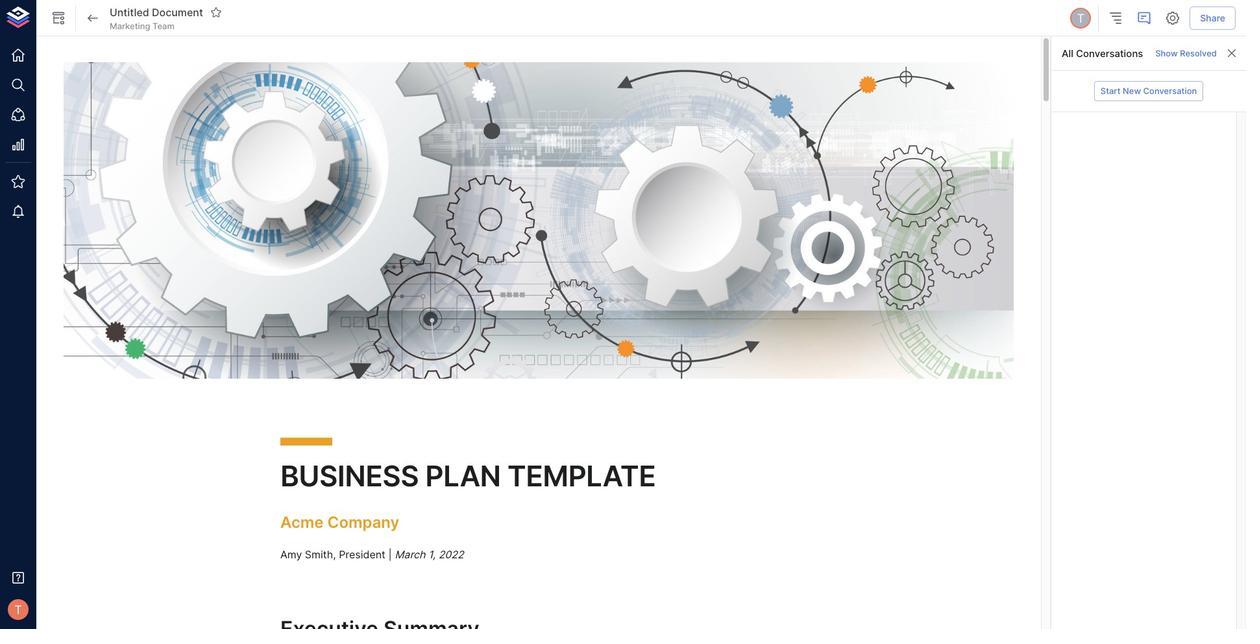 Task type: locate. For each thing, give the bounding box(es) containing it.
all
[[1062, 47, 1074, 59]]

0 vertical spatial t button
[[1069, 6, 1093, 31]]

new
[[1123, 86, 1141, 96]]

business plan template
[[280, 459, 656, 494]]

resolved
[[1180, 48, 1217, 58]]

amy
[[280, 549, 302, 562]]

document
[[152, 6, 203, 19]]

march
[[395, 549, 425, 562]]

smith,
[[305, 549, 336, 562]]

marketing team link
[[110, 20, 175, 32]]

start
[[1101, 86, 1121, 96]]

1 horizontal spatial t
[[1077, 11, 1085, 25]]

untitled document
[[110, 6, 203, 19]]

0 horizontal spatial t
[[14, 603, 22, 617]]

start new conversation button
[[1094, 81, 1204, 101]]

marketing
[[110, 21, 150, 31]]

untitled
[[110, 6, 149, 19]]

1 vertical spatial t button
[[4, 596, 32, 624]]

plan
[[425, 459, 501, 494]]

business
[[280, 459, 419, 494]]

favorite image
[[210, 6, 222, 18]]

all conversations
[[1062, 47, 1143, 59]]

t button
[[1069, 6, 1093, 31], [4, 596, 32, 624]]

t for left t 'button'
[[14, 603, 22, 617]]

marketing team
[[110, 21, 175, 31]]

t
[[1077, 11, 1085, 25], [14, 603, 22, 617]]

2022
[[439, 549, 464, 562]]

acme company
[[280, 513, 399, 532]]

t for rightmost t 'button'
[[1077, 11, 1085, 25]]

1 vertical spatial t
[[14, 603, 22, 617]]

0 vertical spatial t
[[1077, 11, 1085, 25]]

share
[[1200, 12, 1225, 23]]



Task type: vqa. For each thing, say whether or not it's contained in the screenshot.
the bottommost T button
yes



Task type: describe. For each thing, give the bounding box(es) containing it.
company
[[328, 513, 399, 532]]

1,
[[428, 549, 436, 562]]

comments image
[[1137, 10, 1152, 26]]

show resolved
[[1156, 48, 1217, 58]]

acme
[[280, 513, 324, 532]]

settings image
[[1165, 10, 1181, 26]]

template
[[507, 459, 656, 494]]

show
[[1156, 48, 1178, 58]]

amy smith, president | march 1, 2022
[[280, 549, 464, 562]]

president
[[339, 549, 386, 562]]

show wiki image
[[51, 10, 66, 26]]

|
[[388, 549, 392, 562]]

share button
[[1190, 6, 1236, 30]]

table of contents image
[[1108, 10, 1124, 26]]

start new conversation
[[1101, 86, 1197, 96]]

team
[[152, 21, 175, 31]]

conversations
[[1076, 47, 1143, 59]]

go back image
[[85, 10, 101, 26]]

conversation
[[1143, 86, 1197, 96]]

0 horizontal spatial t button
[[4, 596, 32, 624]]

1 horizontal spatial t button
[[1069, 6, 1093, 31]]



